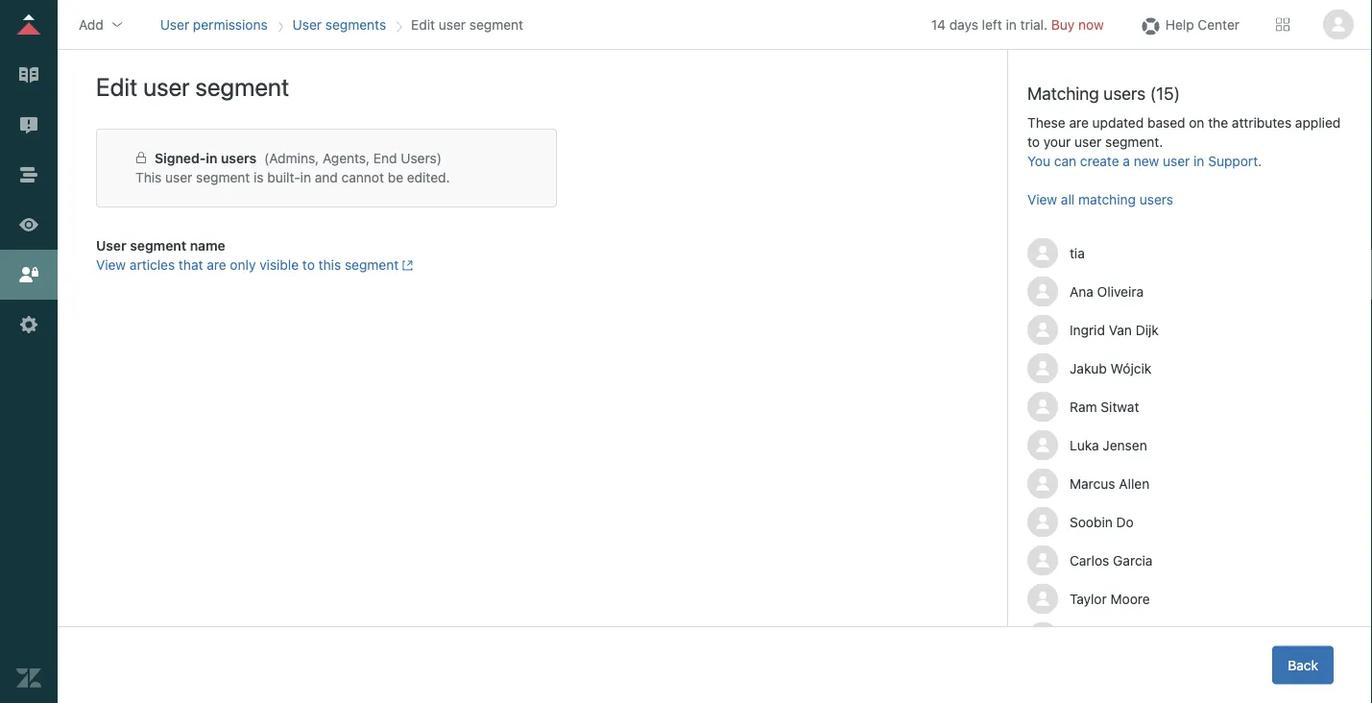Task type: vqa. For each thing, say whether or not it's contained in the screenshot.
'Carlos Garcia'
yes



Task type: describe. For each thing, give the bounding box(es) containing it.
(opens in a new tab) image
[[399, 260, 414, 271]]

taylor moore
[[1070, 591, 1151, 607]]

signed-
[[155, 150, 206, 166]]

create
[[1081, 153, 1120, 169]]

ram sitwat image
[[1028, 392, 1059, 422]]

end
[[374, 150, 397, 166]]

soobin do
[[1070, 514, 1134, 530]]

left
[[983, 16, 1003, 32]]

user permissions image
[[16, 262, 41, 287]]

can
[[1055, 153, 1077, 169]]

navigation containing user permissions
[[156, 10, 528, 39]]

updated
[[1093, 115, 1145, 130]]

user segments
[[293, 16, 386, 32]]

users
[[401, 150, 437, 166]]

matching
[[1028, 83, 1100, 103]]

help center
[[1166, 16, 1240, 32]]

ana oliveira image
[[1028, 276, 1059, 307]]

ingrid
[[1070, 322, 1106, 338]]

admins,
[[269, 150, 319, 166]]

signed-in users ( admins, agents, end users ) this user segment is built-in and cannot be edited.
[[135, 150, 450, 186]]

matching
[[1079, 191, 1137, 207]]

user for user permissions
[[160, 16, 189, 32]]

in left (
[[206, 150, 218, 166]]

sitwat
[[1101, 399, 1140, 415]]

carlos garcia
[[1070, 553, 1153, 569]]

these
[[1028, 115, 1066, 130]]

a
[[1124, 153, 1131, 169]]

based
[[1148, 115, 1186, 130]]

add button
[[73, 10, 130, 39]]

user inside signed-in users ( admins, agents, end users ) this user segment is built-in and cannot be edited.
[[165, 170, 192, 186]]

0 vertical spatial users
[[1104, 83, 1146, 103]]

tia image
[[1028, 238, 1059, 269]]

attributes
[[1233, 115, 1292, 130]]

do
[[1117, 514, 1134, 530]]

help center button
[[1133, 10, 1246, 39]]

user segment name
[[96, 238, 226, 254]]

jakub wójcik
[[1070, 360, 1152, 376]]

only
[[230, 257, 256, 273]]

14 days left in trial. buy now
[[932, 16, 1105, 32]]

you
[[1028, 153, 1051, 169]]

be
[[388, 170, 404, 186]]

dijk
[[1136, 322, 1159, 338]]

add
[[79, 16, 104, 32]]

now
[[1079, 16, 1105, 32]]

support.
[[1209, 153, 1263, 169]]

user permissions
[[160, 16, 268, 32]]

in inside these are updated based on the attributes applied to your user segment. you can create a new user in support.
[[1194, 153, 1205, 169]]

luka jensen image
[[1028, 430, 1059, 461]]

zendesk products image
[[1277, 18, 1290, 31]]

soobin do image
[[1028, 507, 1059, 538]]

you can create a new user in support. link
[[1028, 153, 1263, 169]]

permissions
[[193, 16, 268, 32]]

ram sitwat
[[1070, 399, 1140, 415]]

taylor
[[1070, 591, 1108, 607]]

center
[[1198, 16, 1240, 32]]

soobin
[[1070, 514, 1113, 530]]

marcus allen image
[[1028, 469, 1059, 499]]

arrange content image
[[16, 162, 41, 187]]

to inside these are updated based on the attributes applied to your user segment. you can create a new user in support.
[[1028, 134, 1041, 150]]

0 vertical spatial edit user segment
[[411, 16, 524, 32]]

jakub
[[1070, 360, 1108, 376]]

all
[[1062, 191, 1075, 207]]

applied
[[1296, 115, 1342, 130]]

and
[[315, 170, 338, 186]]

this
[[319, 257, 341, 273]]

(15)
[[1151, 83, 1181, 103]]

name
[[190, 238, 226, 254]]

on
[[1190, 115, 1205, 130]]

carlos
[[1070, 553, 1110, 569]]

help
[[1166, 16, 1195, 32]]

built-
[[267, 170, 300, 186]]

2 vertical spatial users
[[1140, 191, 1174, 207]]

ram
[[1070, 399, 1098, 415]]

segment inside signed-in users ( admins, agents, end users ) this user segment is built-in and cannot be edited.
[[196, 170, 250, 186]]

0 horizontal spatial edit
[[96, 72, 138, 101]]



Task type: locate. For each thing, give the bounding box(es) containing it.
view for view articles that are only visible to this segment
[[96, 257, 126, 273]]

ana oliveira
[[1070, 284, 1144, 299]]

this
[[135, 170, 162, 186]]

manage articles image
[[16, 62, 41, 87]]

view left articles
[[96, 257, 126, 273]]

the
[[1209, 115, 1229, 130]]

2 horizontal spatial user
[[293, 16, 322, 32]]

taylor moore image
[[1028, 584, 1059, 615]]

luka
[[1070, 437, 1100, 453]]

0 horizontal spatial to
[[303, 257, 315, 273]]

carlos garcia image
[[1028, 545, 1059, 576]]

user
[[439, 16, 466, 32], [143, 72, 190, 101], [1075, 134, 1102, 150], [1164, 153, 1191, 169], [165, 170, 192, 186]]

1 vertical spatial to
[[303, 257, 315, 273]]

that
[[179, 257, 203, 273]]

oliveira
[[1098, 284, 1144, 299]]

segment.
[[1106, 134, 1164, 150]]

jensen
[[1103, 437, 1148, 453]]

(
[[264, 150, 269, 166]]

user for user segment name
[[96, 238, 127, 254]]

cannot
[[342, 170, 384, 186]]

view for view all matching users
[[1028, 191, 1058, 207]]

agents,
[[323, 150, 370, 166]]

in left support. on the top
[[1194, 153, 1205, 169]]

user
[[160, 16, 189, 32], [293, 16, 322, 32], [96, 238, 127, 254]]

edit right segments
[[411, 16, 435, 32]]

are inside these are updated based on the attributes applied to your user segment. you can create a new user in support.
[[1070, 115, 1089, 130]]

moore
[[1111, 591, 1151, 607]]

0 horizontal spatial are
[[207, 257, 226, 273]]

users
[[1104, 83, 1146, 103], [221, 150, 257, 166], [1140, 191, 1174, 207]]

1 vertical spatial edit user segment
[[96, 72, 289, 101]]

jakub wójcik image
[[1028, 353, 1059, 384]]

are down name
[[207, 257, 226, 273]]

luka jensen
[[1070, 437, 1148, 453]]

ana
[[1070, 284, 1094, 299]]

is
[[254, 170, 264, 186]]

view all matching users
[[1028, 191, 1174, 207]]

back
[[1289, 657, 1319, 673]]

back button
[[1273, 646, 1335, 685]]

14
[[932, 16, 946, 32]]

1 vertical spatial edit
[[96, 72, 138, 101]]

users inside signed-in users ( admins, agents, end users ) this user segment is built-in and cannot be edited.
[[221, 150, 257, 166]]

are
[[1070, 115, 1089, 130], [207, 257, 226, 273]]

user permissions link
[[160, 16, 268, 32]]

in right left
[[1006, 16, 1017, 32]]

1 vertical spatial users
[[221, 150, 257, 166]]

1 vertical spatial are
[[207, 257, 226, 273]]

view left all
[[1028, 191, 1058, 207]]

articles
[[130, 257, 175, 273]]

0 vertical spatial are
[[1070, 115, 1089, 130]]

zendesk image
[[16, 666, 41, 691]]

these are updated based on the attributes applied to your user segment. you can create a new user in support.
[[1028, 115, 1342, 169]]

ingrid van dijk image
[[1028, 315, 1059, 346]]

navigation
[[156, 10, 528, 39]]

are up your
[[1070, 115, 1089, 130]]

wójcik
[[1111, 360, 1152, 376]]

to
[[1028, 134, 1041, 150], [303, 257, 315, 273]]

0 vertical spatial view
[[1028, 191, 1058, 207]]

your
[[1044, 134, 1072, 150]]

ingrid van dijk
[[1070, 322, 1159, 338]]

edited.
[[407, 170, 450, 186]]

1 horizontal spatial view
[[1028, 191, 1058, 207]]

new
[[1134, 153, 1160, 169]]

segments
[[326, 16, 386, 32]]

trial.
[[1021, 16, 1048, 32]]

visible
[[260, 257, 299, 273]]

in left 'and'
[[300, 170, 311, 186]]

view all matching users link
[[1028, 191, 1174, 207]]

0 vertical spatial to
[[1028, 134, 1041, 150]]

1 horizontal spatial edit user segment
[[411, 16, 524, 32]]

0 horizontal spatial edit user segment
[[96, 72, 289, 101]]

1 horizontal spatial edit
[[411, 16, 435, 32]]

users up the is
[[221, 150, 257, 166]]

view articles that are only visible to this segment link
[[96, 257, 414, 273]]

in
[[1006, 16, 1017, 32], [206, 150, 218, 166], [1194, 153, 1205, 169], [300, 170, 311, 186]]

users down new on the top
[[1140, 191, 1174, 207]]

1 horizontal spatial are
[[1070, 115, 1089, 130]]

moderate content image
[[16, 112, 41, 137]]

marcus
[[1070, 476, 1116, 492]]

user segments link
[[293, 16, 386, 32]]

user for user segments
[[293, 16, 322, 32]]

)
[[437, 150, 442, 166]]

1 horizontal spatial to
[[1028, 134, 1041, 150]]

edit down 'add' popup button
[[96, 72, 138, 101]]

1 vertical spatial view
[[96, 257, 126, 273]]

to up you
[[1028, 134, 1041, 150]]

marcus allen
[[1070, 476, 1150, 492]]

customize design image
[[16, 212, 41, 237]]

garcia
[[1114, 553, 1153, 569]]

edit
[[411, 16, 435, 32], [96, 72, 138, 101]]

van
[[1109, 322, 1133, 338]]

view articles that are only visible to this segment
[[96, 257, 399, 273]]

users up updated
[[1104, 83, 1146, 103]]

segment
[[470, 16, 524, 32], [195, 72, 289, 101], [196, 170, 250, 186], [130, 238, 187, 254], [345, 257, 399, 273]]

view
[[1028, 191, 1058, 207], [96, 257, 126, 273]]

1 horizontal spatial user
[[160, 16, 189, 32]]

tia
[[1070, 245, 1086, 261]]

0 horizontal spatial view
[[96, 257, 126, 273]]

0 vertical spatial edit
[[411, 16, 435, 32]]

buy
[[1052, 16, 1076, 32]]

settings image
[[16, 312, 41, 337]]

to left this
[[303, 257, 315, 273]]

allen
[[1120, 476, 1150, 492]]

0 horizontal spatial user
[[96, 238, 127, 254]]

days
[[950, 16, 979, 32]]

matching users (15)
[[1028, 83, 1181, 103]]



